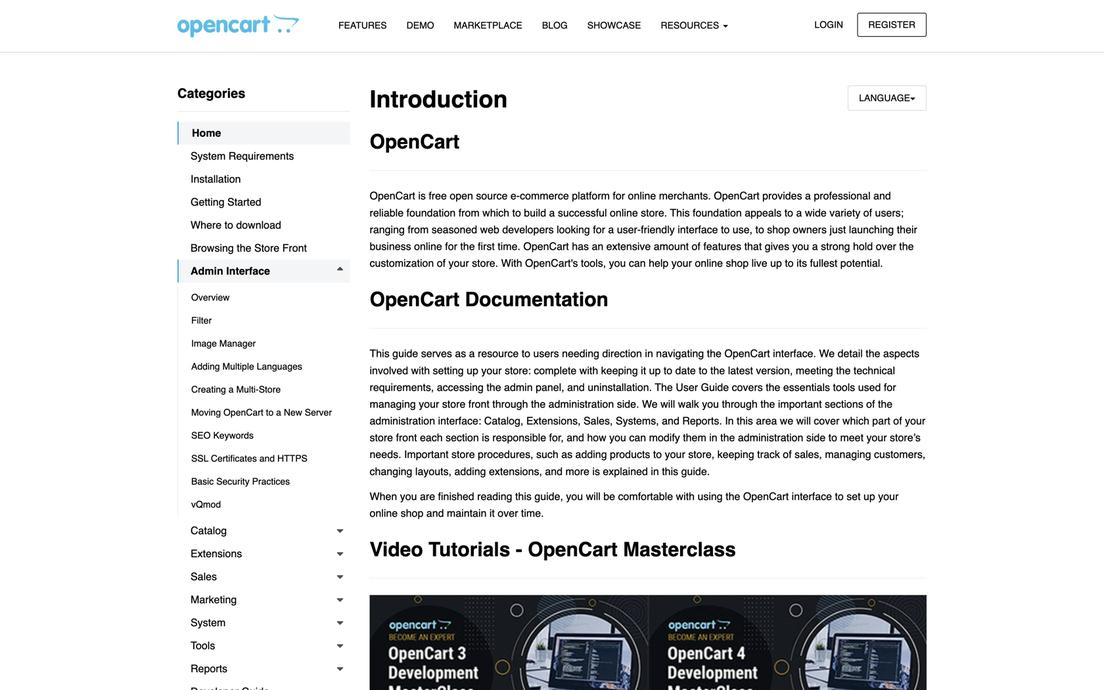 Task type: vqa. For each thing, say whether or not it's contained in the screenshot.
Attributes link
no



Task type: describe. For each thing, give the bounding box(es) containing it.
your down "amount"
[[672, 257, 692, 269]]

video
[[370, 539, 423, 561]]

opencart inside when you are finished reading this guide, you will be comfortable with using the opencart interface to set up your online shop and maintain it over time.
[[744, 491, 789, 503]]

open
[[450, 190, 473, 202]]

0 vertical spatial shop
[[768, 224, 790, 236]]

it inside when you are finished reading this guide, you will be comfortable with using the opencart interface to set up your online shop and maintain it over time.
[[490, 507, 495, 520]]

image manager link
[[178, 332, 350, 355]]

0 horizontal spatial we
[[642, 398, 658, 410]]

getting
[[191, 196, 225, 208]]

provides
[[763, 190, 803, 202]]

first
[[478, 240, 495, 253]]

online inside when you are finished reading this guide, you will be comfortable with using the opencart interface to set up your online shop and maintain it over time.
[[370, 507, 398, 520]]

for up an
[[593, 224, 606, 236]]

2 vertical spatial administration
[[738, 432, 804, 444]]

opencart up appeals
[[714, 190, 760, 202]]

potential.
[[841, 257, 884, 269]]

shop inside when you are finished reading this guide, you will be comfortable with using the opencart interface to set up your online shop and maintain it over time.
[[401, 507, 424, 520]]

interface inside opencart is free open source e-commerce platform for online merchants. opencart provides a professional and reliable foundation from which to build a successful online store. this foundation appeals to a wide variety of users; ranging from seasoned web developers looking for a user-friendly interface to use, to shop owners just launching their business online for the first time. opencart has an extensive amount of features that gives you a strong hold over the customization of your store. with opencart's tools, you can help your online shop live up to its fullest potential.
[[678, 224, 719, 236]]

admin interface
[[191, 265, 270, 277]]

0 vertical spatial store
[[442, 398, 466, 410]]

reports
[[191, 663, 228, 675]]

strong
[[821, 240, 851, 253]]

register
[[869, 19, 916, 30]]

moving
[[191, 407, 221, 418]]

1 horizontal spatial as
[[562, 449, 573, 461]]

introduction
[[370, 86, 508, 113]]

system requirements
[[191, 150, 294, 162]]

to down e-
[[513, 207, 521, 219]]

setting
[[433, 365, 464, 377]]

this guide serves as a resource to users needing direction in navigating the opencart interface. we detail the aspects involved with setting up your store: complete with keeping it up to date to the latest version, meeting the technical requirements, accessing the admin panel, and uninstallation. the user guide covers the essentials tools used for managing your store front through the administration side. we will walk you through the important sections of the administration interface: catalog, extensions, sales, systems, and reports. in this area we will cover which part of your store front each section is responsible for, and how you can modify them in the administration side to meet your store's needs. important store procedures, such as adding products to your store, keeping track of sales, managing customers, changing layouts, adding extensions, and more is explained in this guide.
[[370, 348, 926, 478]]

ssl certificates and https
[[191, 453, 308, 464]]

guide
[[701, 381, 729, 393]]

users
[[534, 348, 559, 360]]

build
[[524, 207, 547, 219]]

basic security practices
[[191, 476, 290, 487]]

and up modify
[[662, 415, 680, 427]]

admin
[[191, 265, 223, 277]]

of right track
[[783, 449, 792, 461]]

system link
[[178, 612, 350, 635]]

demo
[[407, 20, 434, 31]]

reliable
[[370, 207, 404, 219]]

opencart is free open source e-commerce platform for online merchants. opencart provides a professional and reliable foundation from which to build a successful online store. this foundation appeals to a wide variety of users; ranging from seasoned web developers looking for a user-friendly interface to use, to shop owners just launching their business online for the first time. opencart has an extensive amount of features that gives you a strong hold over the customization of your store. with opencart's tools, you can help your online shop live up to its fullest potential.
[[370, 190, 918, 269]]

walk
[[679, 398, 700, 410]]

can inside opencart is free open source e-commerce platform for online merchants. opencart provides a professional and reliable foundation from which to build a successful online store. this foundation appeals to a wide variety of users; ranging from seasoned web developers looking for a user-friendly interface to use, to shop owners just launching their business online for the first time. opencart has an extensive amount of features that gives you a strong hold over the customization of your store. with opencart's tools, you can help your online shop live up to its fullest potential.
[[629, 257, 646, 269]]

demo link
[[397, 14, 444, 37]]

where to download
[[191, 219, 281, 231]]

opencart's
[[525, 257, 578, 269]]

your inside when you are finished reading this guide, you will be comfortable with using the opencart interface to set up your online shop and maintain it over time.
[[879, 491, 899, 503]]

and inside opencart is free open source e-commerce platform for online merchants. opencart provides a professional and reliable foundation from which to build a successful online store. this foundation appeals to a wide variety of users; ranging from seasoned web developers looking for a user-friendly interface to use, to shop owners just launching their business online for the first time. opencart has an extensive amount of features that gives you a strong hold over the customization of your store. with opencart's tools, you can help your online shop live up to its fullest potential.
[[874, 190, 892, 202]]

to inside when you are finished reading this guide, you will be comfortable with using the opencart interface to set up your online shop and maintain it over time.
[[835, 491, 844, 503]]

the inside when you are finished reading this guide, you will be comfortable with using the opencart interface to set up your online shop and maintain it over time.
[[726, 491, 741, 503]]

store inside creating a multi-store link
[[259, 384, 281, 395]]

professional
[[814, 190, 871, 202]]

its
[[797, 257, 808, 269]]

1 horizontal spatial with
[[580, 365, 599, 377]]

needs.
[[370, 449, 402, 461]]

the
[[655, 381, 673, 393]]

technical
[[854, 365, 896, 377]]

https
[[278, 453, 308, 464]]

1 vertical spatial store
[[370, 432, 393, 444]]

browsing
[[191, 242, 234, 254]]

version,
[[757, 365, 793, 377]]

adding multiple languages link
[[178, 355, 350, 378]]

sales,
[[795, 449, 823, 461]]

seo keywords
[[191, 430, 254, 441]]

users;
[[876, 207, 904, 219]]

for down seasoned
[[445, 240, 458, 253]]

to right 'date'
[[699, 365, 708, 377]]

of right part
[[894, 415, 903, 427]]

you up its on the top right of the page
[[793, 240, 810, 253]]

essentials
[[784, 381, 831, 393]]

2 vertical spatial is
[[593, 465, 600, 478]]

marketing link
[[178, 589, 350, 612]]

and inside "link"
[[260, 453, 275, 464]]

this inside opencart is free open source e-commerce platform for online merchants. opencart provides a professional and reliable foundation from which to build a successful online store. this foundation appeals to a wide variety of users; ranging from seasoned web developers looking for a user-friendly interface to use, to shop owners just launching their business online for the first time. opencart has an extensive amount of features that gives you a strong hold over the customization of your store. with opencart's tools, you can help your online shop live up to its fullest potential.
[[670, 207, 690, 219]]

with inside when you are finished reading this guide, you will be comfortable with using the opencart interface to set up your online shop and maintain it over time.
[[676, 491, 695, 503]]

security
[[216, 476, 250, 487]]

ssl certificates and https link
[[178, 447, 350, 470]]

interface inside when you are finished reading this guide, you will be comfortable with using the opencart interface to set up your online shop and maintain it over time.
[[792, 491, 833, 503]]

features link
[[329, 14, 397, 37]]

showcase
[[588, 20, 642, 31]]

and inside when you are finished reading this guide, you will be comfortable with using the opencart interface to set up your online shop and maintain it over time.
[[427, 507, 444, 520]]

installation
[[191, 173, 241, 185]]

live
[[752, 257, 768, 269]]

creating a multi-store
[[191, 384, 281, 395]]

2 foundation from the left
[[693, 207, 742, 219]]

you left are
[[400, 491, 417, 503]]

1 vertical spatial from
[[408, 224, 429, 236]]

business
[[370, 240, 411, 253]]

1 vertical spatial this
[[662, 465, 679, 478]]

to right side
[[829, 432, 838, 444]]

to left its on the top right of the page
[[785, 257, 794, 269]]

basic
[[191, 476, 214, 487]]

front
[[283, 242, 307, 254]]

store:
[[505, 365, 531, 377]]

explained
[[603, 465, 648, 478]]

where to download link
[[178, 214, 350, 237]]

interface.
[[773, 348, 817, 360]]

marketplace link
[[444, 14, 533, 37]]

this inside this guide serves as a resource to users needing direction in navigating the opencart interface. we detail the aspects involved with setting up your store: complete with keeping it up to date to the latest version, meeting the technical requirements, accessing the admin panel, and uninstallation. the user guide covers the essentials tools used for managing your store front through the administration side. we will walk you through the important sections of the administration interface: catalog, extensions, sales, systems, and reports. in this area we will cover which part of your store front each section is responsible for, and how you can modify them in the administration side to meet your store's needs. important store procedures, such as adding products to your store, keeping track of sales, managing customers, changing layouts, adding extensions, and more is explained in this guide.
[[370, 348, 390, 360]]

sections
[[825, 398, 864, 410]]

of down seasoned
[[437, 257, 446, 269]]

system for system
[[191, 617, 226, 629]]

you down the guide
[[703, 398, 719, 410]]

over inside opencart is free open source e-commerce platform for online merchants. opencart provides a professional and reliable foundation from which to build a successful online store. this foundation appeals to a wide variety of users; ranging from seasoned web developers looking for a user-friendly interface to use, to shop owners just launching their business online for the first time. opencart has an extensive amount of features that gives you a strong hold over the customization of your store. with opencart's tools, you can help your online shop live up to its fullest potential.
[[876, 240, 897, 253]]

that
[[745, 240, 762, 253]]

extensions
[[191, 548, 242, 560]]

important
[[779, 398, 822, 410]]

1 vertical spatial will
[[797, 415, 811, 427]]

a right "build"
[[549, 207, 555, 219]]

opencart - open source shopping cart solution image
[[178, 14, 299, 37]]

creating
[[191, 384, 226, 395]]

commerce
[[520, 190, 569, 202]]

gives
[[765, 240, 790, 253]]

2 vertical spatial store
[[452, 449, 475, 461]]

browsing the store front
[[191, 242, 307, 254]]

cover
[[814, 415, 840, 427]]

over inside when you are finished reading this guide, you will be comfortable with using the opencart interface to set up your online shop and maintain it over time.
[[498, 507, 518, 520]]

guide
[[393, 348, 418, 360]]

0 vertical spatial we
[[820, 348, 835, 360]]

blog
[[542, 20, 568, 31]]

guide,
[[535, 491, 564, 503]]

how
[[588, 432, 607, 444]]

0 horizontal spatial administration
[[370, 415, 435, 427]]

a inside creating a multi-store link
[[229, 384, 234, 395]]

reports link
[[178, 658, 350, 681]]

extensions,
[[489, 465, 542, 478]]

covers
[[732, 381, 763, 393]]

1 vertical spatial store.
[[472, 257, 499, 269]]

keywords
[[213, 430, 254, 441]]

1 vertical spatial in
[[710, 432, 718, 444]]

and right for, on the bottom
[[567, 432, 585, 444]]

to right where
[[225, 219, 233, 231]]

to up store:
[[522, 348, 531, 360]]

and right panel,
[[568, 381, 585, 393]]

opencart up reliable
[[370, 190, 416, 202]]

0 vertical spatial in
[[645, 348, 654, 360]]

1 horizontal spatial will
[[661, 398, 676, 410]]

it inside this guide serves as a resource to users needing direction in navigating the opencart interface. we detail the aspects involved with setting up your store: complete with keeping it up to date to the latest version, meeting the technical requirements, accessing the admin panel, and uninstallation. the user guide covers the essentials tools used for managing your store front through the administration side. we will walk you through the important sections of the administration interface: catalog, extensions, sales, systems, and reports. in this area we will cover which part of your store front each section is responsible for, and how you can modify them in the administration side to meet your store's needs. important store procedures, such as adding products to your store, keeping track of sales, managing customers, changing layouts, adding extensions, and more is explained in this guide.
[[641, 365, 647, 377]]

login link
[[804, 13, 855, 37]]

which inside opencart is free open source e-commerce platform for online merchants. opencart provides a professional and reliable foundation from which to build a successful online store. this foundation appeals to a wide variety of users; ranging from seasoned web developers looking for a user-friendly interface to use, to shop owners just launching their business online for the first time. opencart has an extensive amount of features that gives you a strong hold over the customization of your store. with opencart's tools, you can help your online shop live up to its fullest potential.
[[483, 207, 510, 219]]

0 horizontal spatial as
[[455, 348, 466, 360]]

sales link
[[178, 566, 350, 589]]

login
[[815, 19, 844, 30]]

looking
[[557, 224, 590, 236]]

free
[[429, 190, 447, 202]]

extensions link
[[178, 543, 350, 566]]

up inside opencart is free open source e-commerce platform for online merchants. opencart provides a professional and reliable foundation from which to build a successful online store. this foundation appeals to a wide variety of users; ranging from seasoned web developers looking for a user-friendly interface to use, to shop owners just launching their business online for the first time. opencart has an extensive amount of features that gives you a strong hold over the customization of your store. with opencart's tools, you can help your online shop live up to its fullest potential.
[[771, 257, 783, 269]]

can inside this guide serves as a resource to users needing direction in navigating the opencart interface. we detail the aspects involved with setting up your store: complete with keeping it up to date to the latest version, meeting the technical requirements, accessing the admin panel, and uninstallation. the user guide covers the essentials tools used for managing your store front through the administration side. we will walk you through the important sections of the administration interface: catalog, extensions, sales, systems, and reports. in this area we will cover which part of your store front each section is responsible for, and how you can modify them in the administration side to meet your store's needs. important store procedures, such as adding products to your store, keeping track of sales, managing customers, changing layouts, adding extensions, and more is explained in this guide.
[[630, 432, 647, 444]]

requirements
[[229, 150, 294, 162]]

when you are finished reading this guide, you will be comfortable with using the opencart interface to set up your online shop and maintain it over time.
[[370, 491, 899, 520]]

you down extensive
[[609, 257, 626, 269]]

which inside this guide serves as a resource to users needing direction in navigating the opencart interface. we detail the aspects involved with setting up your store: complete with keeping it up to date to the latest version, meeting the technical requirements, accessing the admin panel, and uninstallation. the user guide covers the essentials tools used for managing your store front through the administration side. we will walk you through the important sections of the administration interface: catalog, extensions, sales, systems, and reports. in this area we will cover which part of your store front each section is responsible for, and how you can modify them in the administration side to meet your store's needs. important store procedures, such as adding products to your store, keeping track of sales, managing customers, changing layouts, adding extensions, and more is explained in this guide.
[[843, 415, 870, 427]]

comfortable
[[619, 491, 673, 503]]

to down modify
[[654, 449, 662, 461]]

for inside this guide serves as a resource to users needing direction in navigating the opencart interface. we detail the aspects involved with setting up your store: complete with keeping it up to date to the latest version, meeting the technical requirements, accessing the admin panel, and uninstallation. the user guide covers the essentials tools used for managing your store front through the administration side. we will walk you through the important sections of the administration interface: catalog, extensions, sales, systems, and reports. in this area we will cover which part of your store front each section is responsible for, and how you can modify them in the administration side to meet your store's needs. important store procedures, such as adding products to your store, keeping track of sales, managing customers, changing layouts, adding extensions, and more is explained in this guide.
[[884, 381, 897, 393]]

date
[[676, 365, 696, 377]]



Task type: locate. For each thing, give the bounding box(es) containing it.
of right "amount"
[[692, 240, 701, 253]]

you up products
[[610, 432, 627, 444]]

adding
[[191, 361, 220, 372]]

this left guide.
[[662, 465, 679, 478]]

keeping
[[602, 365, 638, 377], [718, 449, 755, 461]]

0 horizontal spatial store.
[[472, 257, 499, 269]]

2 horizontal spatial shop
[[768, 224, 790, 236]]

shop
[[768, 224, 790, 236], [726, 257, 749, 269], [401, 507, 424, 520]]

1 horizontal spatial we
[[820, 348, 835, 360]]

reports.
[[683, 415, 723, 427]]

important
[[404, 449, 449, 461]]

to down provides
[[785, 207, 794, 219]]

this left guide,
[[516, 491, 532, 503]]

0 vertical spatial which
[[483, 207, 510, 219]]

0 horizontal spatial it
[[490, 507, 495, 520]]

your down seasoned
[[449, 257, 469, 269]]

to inside "link"
[[266, 407, 274, 418]]

front down the accessing
[[469, 398, 490, 410]]

interface left "set"
[[792, 491, 833, 503]]

time. inside opencart is free open source e-commerce platform for online merchants. opencart provides a professional and reliable foundation from which to build a successful online store. this foundation appeals to a wide variety of users; ranging from seasoned web developers looking for a user-friendly interface to use, to shop owners just launching their business online for the first time. opencart has an extensive amount of features that gives you a strong hold over the customization of your store. with opencart's tools, you can help your online shop live up to its fullest potential.
[[498, 240, 521, 253]]

will down the at bottom right
[[661, 398, 676, 410]]

this down "merchants."
[[670, 207, 690, 219]]

opencart up opencart's
[[524, 240, 569, 253]]

opencart inside this guide serves as a resource to users needing direction in navigating the opencart interface. we detail the aspects involved with setting up your store: complete with keeping it up to date to the latest version, meeting the technical requirements, accessing the admin panel, and uninstallation. the user guide covers the essentials tools used for managing your store front through the administration side. we will walk you through the important sections of the administration interface: catalog, extensions, sales, systems, and reports. in this area we will cover which part of your store front each section is responsible for, and how you can modify them in the administration side to meet your store's needs. important store procedures, such as adding products to your store, keeping track of sales, managing customers, changing layouts, adding extensions, and more is explained in this guide.
[[725, 348, 771, 360]]

1 vertical spatial shop
[[726, 257, 749, 269]]

will left be
[[586, 491, 601, 503]]

your down modify
[[665, 449, 686, 461]]

with left using
[[676, 491, 695, 503]]

masterclass
[[624, 539, 737, 561]]

1 horizontal spatial shop
[[726, 257, 749, 269]]

a down owners
[[813, 240, 819, 253]]

ranging
[[370, 224, 405, 236]]

admin interface link
[[178, 260, 350, 283]]

managing down meet
[[826, 449, 872, 461]]

appeals
[[745, 207, 782, 219]]

0 vertical spatial time.
[[498, 240, 521, 253]]

foundation up use,
[[693, 207, 742, 219]]

2 vertical spatial this
[[516, 491, 532, 503]]

video tutorials - opencart masterclass
[[370, 539, 737, 561]]

has
[[572, 240, 589, 253]]

fullest
[[811, 257, 838, 269]]

customization
[[370, 257, 434, 269]]

this right "in"
[[737, 415, 754, 427]]

keeping up uninstallation.
[[602, 365, 638, 377]]

vqmod
[[191, 499, 221, 510]]

opencart down introduction
[[370, 131, 460, 153]]

1 vertical spatial which
[[843, 415, 870, 427]]

1 vertical spatial is
[[482, 432, 490, 444]]

0 horizontal spatial with
[[411, 365, 430, 377]]

a inside this guide serves as a resource to users needing direction in navigating the opencart interface. we detail the aspects involved with setting up your store: complete with keeping it up to date to the latest version, meeting the technical requirements, accessing the admin panel, and uninstallation. the user guide covers the essentials tools used for managing your store front through the administration side. we will walk you through the important sections of the administration interface: catalog, extensions, sales, systems, and reports. in this area we will cover which part of your store front each section is responsible for, and how you can modify them in the administration side to meet your store's needs. important store procedures, such as adding products to your store, keeping track of sales, managing customers, changing layouts, adding extensions, and more is explained in this guide.
[[469, 348, 475, 360]]

resources
[[661, 20, 722, 31]]

store up interface:
[[442, 398, 466, 410]]

sales
[[191, 571, 217, 583]]

up up the at bottom right
[[649, 365, 661, 377]]

system requirements link
[[178, 145, 350, 168]]

of up launching
[[864, 207, 873, 219]]

front left the each
[[396, 432, 417, 444]]

1 horizontal spatial front
[[469, 398, 490, 410]]

wide
[[805, 207, 827, 219]]

will right "we"
[[797, 415, 811, 427]]

using
[[698, 491, 723, 503]]

1 vertical spatial store
[[259, 384, 281, 395]]

as up setting at the left bottom of the page
[[455, 348, 466, 360]]

0 vertical spatial is
[[418, 190, 426, 202]]

catalog,
[[485, 415, 524, 427]]

1 system from the top
[[191, 150, 226, 162]]

0 horizontal spatial is
[[418, 190, 426, 202]]

0 vertical spatial over
[[876, 240, 897, 253]]

to up the at bottom right
[[664, 365, 673, 377]]

tutorials
[[429, 539, 511, 561]]

1 horizontal spatial which
[[843, 415, 870, 427]]

0 vertical spatial can
[[629, 257, 646, 269]]

it down direction
[[641, 365, 647, 377]]

0 horizontal spatial foundation
[[407, 207, 456, 219]]

opencart down multi-
[[224, 407, 264, 418]]

1 horizontal spatial over
[[876, 240, 897, 253]]

shop left live
[[726, 257, 749, 269]]

your right "set"
[[879, 491, 899, 503]]

panel,
[[536, 381, 565, 393]]

your down requirements,
[[419, 398, 440, 410]]

which down source
[[483, 207, 510, 219]]

0 horizontal spatial this
[[370, 348, 390, 360]]

this
[[737, 415, 754, 427], [662, 465, 679, 478], [516, 491, 532, 503]]

1 vertical spatial we
[[642, 398, 658, 410]]

image
[[191, 338, 217, 349]]

we
[[780, 415, 794, 427]]

1 vertical spatial front
[[396, 432, 417, 444]]

1 vertical spatial system
[[191, 617, 226, 629]]

your down the resource
[[482, 365, 502, 377]]

1 vertical spatial this
[[370, 348, 390, 360]]

the
[[461, 240, 475, 253], [900, 240, 914, 253], [237, 242, 252, 254], [707, 348, 722, 360], [866, 348, 881, 360], [711, 365, 726, 377], [837, 365, 851, 377], [487, 381, 502, 393], [766, 381, 781, 393], [531, 398, 546, 410], [761, 398, 776, 410], [879, 398, 893, 410], [721, 432, 735, 444], [726, 491, 741, 503]]

2 vertical spatial in
[[651, 465, 659, 478]]

a left the wide
[[797, 207, 803, 219]]

and down are
[[427, 507, 444, 520]]

interface
[[678, 224, 719, 236], [792, 491, 833, 503]]

as right such
[[562, 449, 573, 461]]

1 horizontal spatial this
[[670, 207, 690, 219]]

0 vertical spatial interface
[[678, 224, 719, 236]]

started
[[228, 196, 261, 208]]

up right "set"
[[864, 491, 876, 503]]

this
[[670, 207, 690, 219], [370, 348, 390, 360]]

1 vertical spatial time.
[[521, 507, 544, 520]]

through up catalog,
[[493, 398, 528, 410]]

successful
[[558, 207, 607, 219]]

1 vertical spatial keeping
[[718, 449, 755, 461]]

0 horizontal spatial managing
[[370, 398, 416, 410]]

2 system from the top
[[191, 617, 226, 629]]

a up the wide
[[806, 190, 811, 202]]

friendly
[[641, 224, 675, 236]]

seo keywords link
[[178, 424, 350, 447]]

we up meeting
[[820, 348, 835, 360]]

overview link
[[178, 286, 350, 309]]

opencart inside moving opencart to a new server "link"
[[224, 407, 264, 418]]

0 vertical spatial from
[[459, 207, 480, 219]]

0 horizontal spatial keeping
[[602, 365, 638, 377]]

adding up finished
[[455, 465, 486, 478]]

1 horizontal spatial it
[[641, 365, 647, 377]]

0 horizontal spatial adding
[[455, 465, 486, 478]]

finished
[[438, 491, 475, 503]]

of down the "used"
[[867, 398, 876, 410]]

uninstallation.
[[588, 381, 652, 393]]

and up basic security practices link
[[260, 453, 275, 464]]

0 horizontal spatial interface
[[678, 224, 719, 236]]

0 vertical spatial managing
[[370, 398, 416, 410]]

over down reading
[[498, 507, 518, 520]]

opencart down track
[[744, 491, 789, 503]]

for right platform
[[613, 190, 625, 202]]

as
[[455, 348, 466, 360], [562, 449, 573, 461]]

to down appeals
[[756, 224, 765, 236]]

store down adding multiple languages link
[[259, 384, 281, 395]]

0 horizontal spatial this
[[516, 491, 532, 503]]

to up features
[[721, 224, 730, 236]]

accessing
[[437, 381, 484, 393]]

your up store's
[[906, 415, 926, 427]]

direction
[[603, 348, 642, 360]]

is right the section
[[482, 432, 490, 444]]

0 vertical spatial store
[[254, 242, 280, 254]]

store down the section
[[452, 449, 475, 461]]

time. up with
[[498, 240, 521, 253]]

store. down first
[[472, 257, 499, 269]]

owners
[[793, 224, 827, 236]]

with down "guide"
[[411, 365, 430, 377]]

ssl
[[191, 453, 209, 464]]

1 horizontal spatial store.
[[641, 207, 668, 219]]

time.
[[498, 240, 521, 253], [521, 507, 544, 520]]

navigating
[[657, 348, 704, 360]]

0 horizontal spatial time.
[[498, 240, 521, 253]]

1 foundation from the left
[[407, 207, 456, 219]]

1 vertical spatial over
[[498, 507, 518, 520]]

an
[[592, 240, 604, 253]]

up inside when you are finished reading this guide, you will be comfortable with using the opencart interface to set up your online shop and maintain it over time.
[[864, 491, 876, 503]]

0 vertical spatial front
[[469, 398, 490, 410]]

marketing
[[191, 594, 237, 606]]

1 vertical spatial it
[[490, 507, 495, 520]]

is right "more"
[[593, 465, 600, 478]]

0 vertical spatial will
[[661, 398, 676, 410]]

language
[[860, 93, 911, 103]]

0 vertical spatial this
[[670, 207, 690, 219]]

through down covers
[[722, 398, 758, 410]]

2 through from the left
[[722, 398, 758, 410]]

a left the resource
[[469, 348, 475, 360]]

-
[[516, 539, 523, 561]]

a inside moving opencart to a new server "link"
[[276, 407, 281, 418]]

opencart right -
[[528, 539, 618, 561]]

with
[[411, 365, 430, 377], [580, 365, 599, 377], [676, 491, 695, 503]]

will inside when you are finished reading this guide, you will be comfortable with using the opencart interface to set up your online shop and maintain it over time.
[[586, 491, 601, 503]]

interface up features
[[678, 224, 719, 236]]

2 vertical spatial will
[[586, 491, 601, 503]]

interface
[[226, 265, 270, 277]]

developers
[[503, 224, 554, 236]]

1 horizontal spatial adding
[[576, 449, 607, 461]]

0 vertical spatial store.
[[641, 207, 668, 219]]

is inside opencart is free open source e-commerce platform for online merchants. opencart provides a professional and reliable foundation from which to build a successful online store. this foundation appeals to a wide variety of users; ranging from seasoned web developers looking for a user-friendly interface to use, to shop owners just launching their business online for the first time. opencart has an extensive amount of features that gives you a strong hold over the customization of your store. with opencart's tools, you can help your online shop live up to its fullest potential.
[[418, 190, 426, 202]]

products
[[610, 449, 651, 461]]

1 horizontal spatial this
[[662, 465, 679, 478]]

up up the accessing
[[467, 365, 479, 377]]

1 horizontal spatial administration
[[549, 398, 614, 410]]

1 horizontal spatial from
[[459, 207, 480, 219]]

1 horizontal spatial interface
[[792, 491, 833, 503]]

procedures,
[[478, 449, 534, 461]]

2 horizontal spatial with
[[676, 491, 695, 503]]

catalog
[[191, 525, 227, 537]]

in
[[726, 415, 734, 427]]

1 vertical spatial interface
[[792, 491, 833, 503]]

are
[[420, 491, 435, 503]]

we up systems,
[[642, 398, 658, 410]]

0 vertical spatial system
[[191, 150, 226, 162]]

1 vertical spatial can
[[630, 432, 647, 444]]

1 horizontal spatial through
[[722, 398, 758, 410]]

administration up sales,
[[549, 398, 614, 410]]

1 horizontal spatial foundation
[[693, 207, 742, 219]]

0 vertical spatial adding
[[576, 449, 607, 461]]

tools link
[[178, 635, 350, 658]]

systems,
[[616, 415, 659, 427]]

your down part
[[867, 432, 888, 444]]

and down such
[[545, 465, 563, 478]]

adding down how
[[576, 449, 607, 461]]

resources link
[[651, 14, 739, 37]]

2 horizontal spatial is
[[593, 465, 600, 478]]

1 horizontal spatial keeping
[[718, 449, 755, 461]]

time. inside when you are finished reading this guide, you will be comfortable with using the opencart interface to set up your online shop and maintain it over time.
[[521, 507, 544, 520]]

multi-
[[236, 384, 259, 395]]

2 horizontal spatial this
[[737, 415, 754, 427]]

language button
[[848, 85, 927, 111]]

0 horizontal spatial through
[[493, 398, 528, 410]]

a left the new
[[276, 407, 281, 418]]

involved
[[370, 365, 409, 377]]

latest
[[728, 365, 754, 377]]

0 vertical spatial this
[[737, 415, 754, 427]]

in right them on the bottom right of the page
[[710, 432, 718, 444]]

managing
[[370, 398, 416, 410], [826, 449, 872, 461]]

0 horizontal spatial over
[[498, 507, 518, 520]]

administration up the each
[[370, 415, 435, 427]]

this inside when you are finished reading this guide, you will be comfortable with using the opencart interface to set up your online shop and maintain it over time.
[[516, 491, 532, 503]]

features
[[339, 20, 387, 31]]

from down open
[[459, 207, 480, 219]]

system up tools
[[191, 617, 226, 629]]

1 horizontal spatial is
[[482, 432, 490, 444]]

administration up track
[[738, 432, 804, 444]]

1 horizontal spatial managing
[[826, 449, 872, 461]]

2 horizontal spatial will
[[797, 415, 811, 427]]

with
[[502, 257, 523, 269]]

0 vertical spatial it
[[641, 365, 647, 377]]

can down systems,
[[630, 432, 647, 444]]

a left user-
[[609, 224, 614, 236]]

in right direction
[[645, 348, 654, 360]]

1 vertical spatial as
[[562, 449, 573, 461]]

which
[[483, 207, 510, 219], [843, 415, 870, 427]]

a
[[806, 190, 811, 202], [549, 207, 555, 219], [797, 207, 803, 219], [609, 224, 614, 236], [813, 240, 819, 253], [469, 348, 475, 360], [229, 384, 234, 395], [276, 407, 281, 418]]

1 vertical spatial administration
[[370, 415, 435, 427]]

with down needing
[[580, 365, 599, 377]]

from right ranging
[[408, 224, 429, 236]]

opencart down customization
[[370, 288, 460, 311]]

can
[[629, 257, 646, 269], [630, 432, 647, 444]]

and up users;
[[874, 190, 892, 202]]

opencart up the "latest"
[[725, 348, 771, 360]]

set
[[847, 491, 861, 503]]

it down reading
[[490, 507, 495, 520]]

0 vertical spatial keeping
[[602, 365, 638, 377]]

image manager
[[191, 338, 256, 349]]

1 vertical spatial managing
[[826, 449, 872, 461]]

store inside browsing the store front link
[[254, 242, 280, 254]]

1 vertical spatial adding
[[455, 465, 486, 478]]

to left the new
[[266, 407, 274, 418]]

1 through from the left
[[493, 398, 528, 410]]

0 horizontal spatial will
[[586, 491, 601, 503]]

foundation down 'free'
[[407, 207, 456, 219]]

overview
[[191, 292, 230, 303]]

in
[[645, 348, 654, 360], [710, 432, 718, 444], [651, 465, 659, 478]]

2 vertical spatial shop
[[401, 507, 424, 520]]

0 horizontal spatial from
[[408, 224, 429, 236]]

from
[[459, 207, 480, 219], [408, 224, 429, 236]]

of
[[864, 207, 873, 219], [692, 240, 701, 253], [437, 257, 446, 269], [867, 398, 876, 410], [894, 415, 903, 427], [783, 449, 792, 461]]

you down "more"
[[566, 491, 583, 503]]

maintain
[[447, 507, 487, 520]]

user
[[676, 381, 698, 393]]

2 horizontal spatial administration
[[738, 432, 804, 444]]

0 horizontal spatial front
[[396, 432, 417, 444]]

system down home
[[191, 150, 226, 162]]

browsing the store front link
[[178, 237, 350, 260]]

filter
[[191, 315, 212, 326]]

foundation
[[407, 207, 456, 219], [693, 207, 742, 219]]

system for system requirements
[[191, 150, 226, 162]]

0 horizontal spatial which
[[483, 207, 510, 219]]



